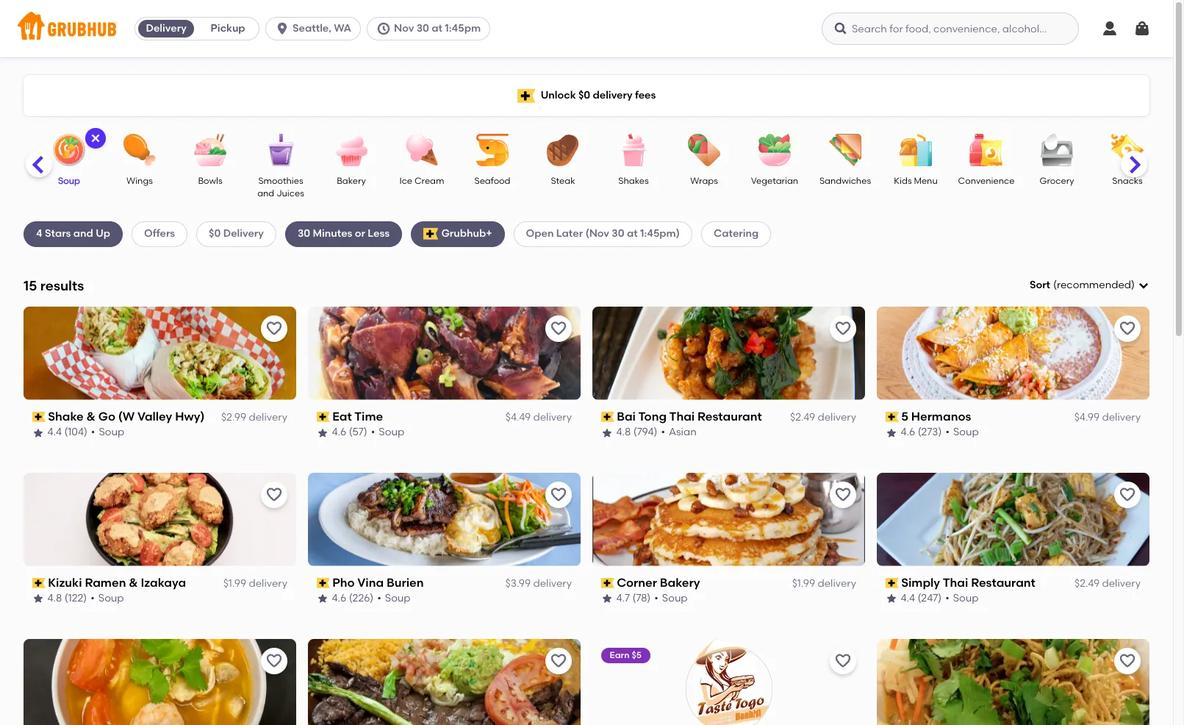 Task type: vqa. For each thing, say whether or not it's contained in the screenshot.
right peppers,
no



Task type: locate. For each thing, give the bounding box(es) containing it.
subscription pass image left shake on the bottom
[[32, 412, 45, 422]]

0 vertical spatial at
[[432, 22, 443, 35]]

30 right (nov
[[612, 227, 625, 240]]

1 vertical spatial delivery
[[223, 227, 264, 240]]

0 horizontal spatial $2.49
[[791, 411, 816, 424]]

1 horizontal spatial thai
[[944, 576, 969, 590]]

smoothies and juices image
[[255, 134, 307, 166]]

star icon image left 4.7
[[602, 593, 613, 605]]

steak image
[[538, 134, 589, 166]]

soup down ramen
[[99, 592, 124, 605]]

less
[[368, 227, 390, 240]]

0 horizontal spatial 4.8
[[48, 592, 62, 605]]

delivery for corner bakery
[[818, 577, 857, 590]]

30 right nov
[[417, 22, 429, 35]]

subscription pass image left corner
[[602, 578, 615, 588]]

4.8 for bai tong thai restaurant
[[617, 426, 632, 439]]

1 horizontal spatial 4.8
[[617, 426, 632, 439]]

time
[[355, 410, 384, 424]]

asian
[[670, 426, 697, 439]]

5 hermanos logo image
[[877, 307, 1150, 400]]

ice cream
[[400, 176, 445, 186]]

svg image
[[1134, 20, 1152, 38], [1139, 280, 1150, 291]]

save this restaurant button for eat time logo
[[546, 315, 572, 342]]

• soup down 'burien'
[[378, 592, 411, 605]]

up
[[96, 227, 110, 240]]

star icon image left 4.6 (226)
[[317, 593, 329, 605]]

earn $5
[[610, 650, 642, 660]]

0 horizontal spatial $0
[[209, 227, 221, 240]]

$2.49
[[791, 411, 816, 424], [1075, 577, 1100, 590]]

svg image
[[1102, 20, 1119, 38], [275, 21, 290, 36], [377, 21, 391, 36], [834, 21, 849, 36], [90, 132, 102, 144]]

1 $1.99 delivery from the left
[[223, 577, 288, 590]]

ice cream image
[[396, 134, 448, 166]]

2 $1.99 delivery from the left
[[793, 577, 857, 590]]

0 horizontal spatial grubhub plus flag logo image
[[424, 228, 439, 240]]

shake & go (w valley hwy) logo image
[[24, 307, 296, 400]]

save this restaurant image
[[550, 320, 568, 337], [1119, 320, 1137, 337], [266, 486, 283, 504], [1119, 486, 1137, 504], [266, 652, 283, 670], [550, 652, 568, 670]]

bakery down bakery image
[[337, 176, 366, 186]]

• soup down simply thai restaurant
[[946, 592, 980, 605]]

1 horizontal spatial $0
[[579, 89, 591, 101]]

0 horizontal spatial $1.99 delivery
[[223, 577, 288, 590]]

• soup for bakery
[[655, 592, 689, 605]]

0 horizontal spatial $2.49 delivery
[[791, 411, 857, 424]]

soup down hermanos
[[954, 426, 980, 439]]

• right (57)
[[372, 426, 376, 439]]

(273)
[[919, 426, 943, 439]]

• right (122)
[[91, 592, 95, 605]]

results
[[40, 277, 84, 294]]

• right (247)
[[946, 592, 951, 605]]

• down pho vina burien
[[378, 592, 382, 605]]

and left up
[[73, 227, 93, 240]]

svg image inside field
[[1139, 280, 1150, 291]]

4.8 (122)
[[48, 592, 87, 605]]

restaurant
[[698, 410, 763, 424], [972, 576, 1037, 590]]

$1.99 for corner bakery
[[793, 577, 816, 590]]

• soup for ramen
[[91, 592, 124, 605]]

delivery left pickup
[[146, 22, 187, 35]]

• right (794)
[[662, 426, 666, 439]]

• right (104)
[[91, 426, 96, 439]]

• soup for &
[[91, 426, 125, 439]]

1 horizontal spatial $1.99 delivery
[[793, 577, 857, 590]]

• soup down corner bakery
[[655, 592, 689, 605]]

$4.49
[[506, 411, 531, 424]]

4.4
[[48, 426, 62, 439], [902, 592, 916, 605]]

4.7
[[617, 592, 631, 605]]

$0 right unlock
[[579, 89, 591, 101]]

1 vertical spatial restaurant
[[972, 576, 1037, 590]]

1 vertical spatial 4.4
[[902, 592, 916, 605]]

star icon image left 4.4 (247)
[[886, 593, 898, 605]]

(226)
[[349, 592, 374, 605]]

subscription pass image left pho
[[317, 578, 330, 588]]

hwy)
[[176, 410, 205, 424]]

•
[[91, 426, 96, 439], [372, 426, 376, 439], [662, 426, 666, 439], [947, 426, 951, 439], [91, 592, 95, 605], [378, 592, 382, 605], [655, 592, 659, 605], [946, 592, 951, 605]]

star icon image left 4.4 (104)
[[32, 427, 44, 439]]

2 $1.99 from the left
[[793, 577, 816, 590]]

seattle,
[[293, 22, 332, 35]]

thai
[[670, 410, 696, 424], [944, 576, 969, 590]]

&
[[87, 410, 96, 424], [129, 576, 138, 590]]

star icon image for shake & go (w valley hwy)
[[32, 427, 44, 439]]

soup down 'burien'
[[386, 592, 411, 605]]

0 vertical spatial and
[[258, 189, 275, 199]]

subscription pass image for kizuki ramen & izakaya
[[32, 578, 45, 588]]

• asian
[[662, 426, 697, 439]]

convenience
[[959, 176, 1015, 186]]

$1.99 delivery for kizuki ramen & izakaya
[[223, 577, 288, 590]]

30 left minutes
[[298, 227, 311, 240]]

snacks image
[[1103, 134, 1154, 166]]

0 horizontal spatial subscription pass image
[[32, 412, 45, 422]]

star icon image left 4.6 (57)
[[317, 427, 329, 439]]

0 horizontal spatial thai
[[670, 410, 696, 424]]

pho
[[333, 576, 355, 590]]

soup for simply thai restaurant
[[954, 592, 980, 605]]

$1.99 for kizuki ramen & izakaya
[[223, 577, 246, 590]]

save this restaurant image for pho vina burien
[[550, 486, 568, 504]]

subscription pass image for bai tong thai restaurant
[[602, 412, 615, 422]]

grubhub plus flag logo image left grubhub+
[[424, 228, 439, 240]]

save this restaurant image for eat time
[[550, 320, 568, 337]]

soup down corner bakery
[[663, 592, 689, 605]]

and down smoothies
[[258, 189, 275, 199]]

soup for corner bakery
[[663, 592, 689, 605]]

0 vertical spatial grubhub plus flag logo image
[[518, 89, 535, 103]]

• soup
[[91, 426, 125, 439], [372, 426, 405, 439], [947, 426, 980, 439], [91, 592, 124, 605], [378, 592, 411, 605], [655, 592, 689, 605], [946, 592, 980, 605]]

grubhub plus flag logo image
[[518, 89, 535, 103], [424, 228, 439, 240]]

smoothies and juices
[[258, 176, 304, 199]]

grubhub plus flag logo image left unlock
[[518, 89, 535, 103]]

malakor thai restaurant logo image
[[24, 639, 296, 725]]

4.6 for eat
[[332, 426, 347, 439]]

star icon image
[[32, 427, 44, 439], [317, 427, 329, 439], [602, 427, 613, 439], [886, 427, 898, 439], [32, 593, 44, 605], [317, 593, 329, 605], [602, 593, 613, 605], [886, 593, 898, 605]]

$1.99 delivery for corner bakery
[[793, 577, 857, 590]]

seattle, wa button
[[266, 17, 367, 40]]

30
[[417, 22, 429, 35], [298, 227, 311, 240], [612, 227, 625, 240]]

at left 1:45pm
[[432, 22, 443, 35]]

and
[[258, 189, 275, 199], [73, 227, 93, 240]]

subscription pass image left kizuki
[[32, 578, 45, 588]]

corner
[[618, 576, 658, 590]]

(78)
[[633, 592, 652, 605]]

$4.99
[[1075, 411, 1100, 424]]

thai right simply on the right bottom
[[944, 576, 969, 590]]

• soup for time
[[372, 426, 405, 439]]

star icon image for kizuki ramen & izakaya
[[32, 593, 44, 605]]

soup for shake & go (w valley hwy)
[[99, 426, 125, 439]]

save this restaurant image
[[266, 320, 283, 337], [835, 320, 852, 337], [550, 486, 568, 504], [835, 486, 852, 504], [835, 652, 852, 670], [1119, 652, 1137, 670]]

$2.49 delivery
[[791, 411, 857, 424], [1075, 577, 1142, 590]]

4.8 for kizuki ramen & izakaya
[[48, 592, 62, 605]]

& left go
[[87, 410, 96, 424]]

shake
[[48, 410, 84, 424]]

0 vertical spatial $2.49 delivery
[[791, 411, 857, 424]]

• for vina
[[378, 592, 382, 605]]

subscription pass image left 5
[[886, 412, 899, 422]]

0 horizontal spatial at
[[432, 22, 443, 35]]

simply thai restaurant
[[902, 576, 1037, 590]]

$4.49 delivery
[[506, 411, 572, 424]]

1 horizontal spatial &
[[129, 576, 138, 590]]

1 vertical spatial grubhub plus flag logo image
[[424, 228, 439, 240]]

1 horizontal spatial $1.99
[[793, 577, 816, 590]]

1 horizontal spatial restaurant
[[972, 576, 1037, 590]]

bakery
[[337, 176, 366, 186], [661, 576, 701, 590]]

0 horizontal spatial bakery
[[337, 176, 366, 186]]

soup down time
[[379, 426, 405, 439]]

5 hermanos
[[902, 410, 972, 424]]

4.6 down 5
[[902, 426, 916, 439]]

1 vertical spatial $2.49 delivery
[[1075, 577, 1142, 590]]

valley
[[138, 410, 173, 424]]

0 horizontal spatial $1.99
[[223, 577, 246, 590]]

subscription pass image left eat
[[317, 412, 330, 422]]

subscription pass image
[[32, 412, 45, 422], [602, 578, 615, 588], [886, 578, 899, 588]]

wraps image
[[679, 134, 730, 166]]

1 vertical spatial svg image
[[1139, 280, 1150, 291]]

1 horizontal spatial bakery
[[661, 576, 701, 590]]

0 vertical spatial 4.8
[[617, 426, 632, 439]]

wa
[[334, 22, 352, 35]]

$1.99 delivery
[[223, 577, 288, 590], [793, 577, 857, 590]]

None field
[[1030, 278, 1150, 293]]

star icon image left 4.8 (122) at the left bottom of page
[[32, 593, 44, 605]]

0 horizontal spatial 4.4
[[48, 426, 62, 439]]

• down hermanos
[[947, 426, 951, 439]]

convenience image
[[961, 134, 1013, 166]]

• soup for thai
[[946, 592, 980, 605]]

• for ramen
[[91, 592, 95, 605]]

save this restaurant image for bai tong thai restaurant
[[835, 320, 852, 337]]

star icon image for corner bakery
[[602, 593, 613, 605]]

• soup down hermanos
[[947, 426, 980, 439]]

steak
[[551, 176, 576, 186]]

4.8
[[617, 426, 632, 439], [48, 592, 62, 605]]

pickup
[[211, 22, 245, 35]]

seafood
[[475, 176, 511, 186]]

1 horizontal spatial $2.49
[[1075, 577, 1100, 590]]

delivery
[[146, 22, 187, 35], [223, 227, 264, 240]]

0 horizontal spatial &
[[87, 410, 96, 424]]

1 horizontal spatial subscription pass image
[[602, 578, 615, 588]]

delivery down smoothies and juices
[[223, 227, 264, 240]]

4.6 (273)
[[902, 426, 943, 439]]

2 horizontal spatial subscription pass image
[[886, 578, 899, 588]]

kizuki
[[48, 576, 82, 590]]

seafood image
[[467, 134, 519, 166]]

0 vertical spatial delivery
[[146, 22, 187, 35]]

delivery for kizuki ramen & izakaya
[[249, 577, 288, 590]]

at left the 1:45pm)
[[627, 227, 638, 240]]

4.4 down simply on the right bottom
[[902, 592, 916, 605]]

4.8 down bai
[[617, 426, 632, 439]]

earn
[[610, 650, 630, 660]]

4.6 for 5
[[902, 426, 916, 439]]

offers
[[144, 227, 175, 240]]

0 horizontal spatial delivery
[[146, 22, 187, 35]]

nov
[[394, 22, 414, 35]]

thai up 'asian'
[[670, 410, 696, 424]]

star icon image left the 4.8 (794)
[[602, 427, 613, 439]]

save this restaurant button for corner bakery logo
[[830, 482, 857, 508]]

shakes image
[[608, 134, 660, 166]]

soup down go
[[99, 426, 125, 439]]

4.6 down eat
[[332, 426, 347, 439]]

$0
[[579, 89, 591, 101], [209, 227, 221, 240]]

(57)
[[349, 426, 368, 439]]

simply thai restaurant logo image
[[877, 473, 1150, 566]]

snacks
[[1113, 176, 1144, 186]]

at
[[432, 22, 443, 35], [627, 227, 638, 240]]

subscription pass image left bai
[[602, 412, 615, 422]]

• right the (78)
[[655, 592, 659, 605]]

and inside smoothies and juices
[[258, 189, 275, 199]]

1 vertical spatial at
[[627, 227, 638, 240]]

4.6 (226)
[[332, 592, 374, 605]]

1 horizontal spatial 30
[[417, 22, 429, 35]]

1 horizontal spatial and
[[258, 189, 275, 199]]

1 vertical spatial $2.49
[[1075, 577, 1100, 590]]

4.8 down kizuki
[[48, 592, 62, 605]]

sandwiches image
[[820, 134, 872, 166]]

1 vertical spatial 4.8
[[48, 592, 62, 605]]

1 $1.99 from the left
[[223, 577, 246, 590]]

star icon image left 4.6 (273) on the right of page
[[886, 427, 898, 439]]

cream
[[415, 176, 445, 186]]

4.4 down shake on the bottom
[[48, 426, 62, 439]]

bakery right corner
[[661, 576, 701, 590]]

grocery
[[1040, 176, 1075, 186]]

)
[[1132, 279, 1136, 291]]

open later (nov 30 at 1:45pm)
[[526, 227, 680, 240]]

wings image
[[114, 134, 165, 166]]

subscription pass image left simply on the right bottom
[[886, 578, 899, 588]]

star icon image for eat time
[[317, 427, 329, 439]]

• soup down go
[[91, 426, 125, 439]]

0 vertical spatial svg image
[[1134, 20, 1152, 38]]

save this restaurant button for '5 hermanos logo'
[[1115, 315, 1142, 342]]

1 horizontal spatial grubhub plus flag logo image
[[518, 89, 535, 103]]

1 horizontal spatial $2.49 delivery
[[1075, 577, 1142, 590]]

soup for eat time
[[379, 426, 405, 439]]

4.6 down pho
[[332, 592, 347, 605]]

grubhub plus flag logo image for unlock $0 delivery fees
[[518, 89, 535, 103]]

0 horizontal spatial 30
[[298, 227, 311, 240]]

restaurant down "simply thai restaurant logo"
[[972, 576, 1037, 590]]

0 vertical spatial restaurant
[[698, 410, 763, 424]]

delivery for pho vina burien
[[534, 577, 572, 590]]

0 vertical spatial 4.4
[[48, 426, 62, 439]]

star icon image for simply thai restaurant
[[886, 593, 898, 605]]

restaurant down bai tong thai restaurant logo
[[698, 410, 763, 424]]

later
[[557, 227, 583, 240]]

vegetarian image
[[750, 134, 801, 166]]

1 horizontal spatial 4.4
[[902, 592, 916, 605]]

soup down simply thai restaurant
[[954, 592, 980, 605]]

stars
[[45, 227, 71, 240]]

bakery image
[[326, 134, 377, 166]]

las palmas restaurant logo image
[[308, 639, 581, 725]]

& right ramen
[[129, 576, 138, 590]]

• soup down ramen
[[91, 592, 124, 605]]

sort ( recommended )
[[1030, 279, 1136, 291]]

1 vertical spatial and
[[73, 227, 93, 240]]

0 vertical spatial $2.49
[[791, 411, 816, 424]]

corner bakery
[[618, 576, 701, 590]]

none field containing sort
[[1030, 278, 1150, 293]]

(122)
[[65, 592, 87, 605]]

(794)
[[634, 426, 658, 439]]

wraps
[[691, 176, 719, 186]]

simply
[[902, 576, 941, 590]]

open
[[526, 227, 554, 240]]

$0 down the bowls
[[209, 227, 221, 240]]

4.6 for pho
[[332, 592, 347, 605]]

• soup down time
[[372, 426, 405, 439]]

subscription pass image
[[317, 412, 330, 422], [602, 412, 615, 422], [886, 412, 899, 422], [32, 578, 45, 588], [317, 578, 330, 588]]

pho vina burien logo image
[[308, 473, 581, 566]]



Task type: describe. For each thing, give the bounding box(es) containing it.
• soup for hermanos
[[947, 426, 980, 439]]

• for bakery
[[655, 592, 659, 605]]

delivery for simply thai restaurant
[[1103, 577, 1142, 590]]

ice
[[400, 176, 413, 186]]

2 horizontal spatial 30
[[612, 227, 625, 240]]

subscription pass image for corner bakery
[[602, 578, 615, 588]]

hermanos
[[912, 410, 972, 424]]

(247)
[[919, 592, 943, 605]]

vegetarian
[[752, 176, 799, 186]]

$2.49 for bai tong thai restaurant
[[791, 411, 816, 424]]

• for hermanos
[[947, 426, 951, 439]]

bowls
[[198, 176, 223, 186]]

grocery image
[[1032, 134, 1083, 166]]

(nov
[[586, 227, 610, 240]]

unlock $0 delivery fees
[[541, 89, 656, 101]]

1 vertical spatial $0
[[209, 227, 221, 240]]

save this restaurant image for simply thai restaurant
[[1119, 486, 1137, 504]]

0 vertical spatial thai
[[670, 410, 696, 424]]

minutes
[[313, 227, 353, 240]]

catering
[[714, 227, 759, 240]]

save this restaurant button for bai tong thai restaurant logo
[[830, 315, 857, 342]]

nov 30 at 1:45pm
[[394, 22, 481, 35]]

delivery for eat time
[[534, 411, 572, 424]]

0 vertical spatial $0
[[579, 89, 591, 101]]

15 results
[[24, 277, 84, 294]]

go
[[99, 410, 116, 424]]

soup for 5 hermanos
[[954, 426, 980, 439]]

save this restaurant image for shake & go (w valley hwy)
[[266, 320, 283, 337]]

delivery inside button
[[146, 22, 187, 35]]

donuts image
[[0, 134, 24, 166]]

15
[[24, 277, 37, 294]]

$2.49 delivery for simply thai restaurant
[[1075, 577, 1142, 590]]

nov 30 at 1:45pm button
[[367, 17, 497, 40]]

Search for food, convenience, alcohol... search field
[[822, 13, 1080, 45]]

subscription pass image for 5 hermanos
[[886, 412, 899, 422]]

save this restaurant button for shake & go (w valley hwy) logo
[[261, 315, 288, 342]]

$5
[[632, 650, 642, 660]]

fees
[[635, 89, 656, 101]]

svg image inside main navigation navigation
[[1134, 20, 1152, 38]]

vina
[[358, 576, 384, 590]]

save this restaurant image for kizuki ramen & izakaya
[[266, 486, 283, 504]]

smoothies
[[258, 176, 303, 186]]

pickup button
[[197, 17, 259, 40]]

taste togo banh mi logo image
[[686, 639, 773, 725]]

seattle, wa
[[293, 22, 352, 35]]

grubhub+
[[442, 227, 493, 240]]

kizuki ramen & izakaya
[[48, 576, 187, 590]]

1 horizontal spatial delivery
[[223, 227, 264, 240]]

4.4 for simply thai restaurant
[[902, 592, 916, 605]]

star icon image for bai tong thai restaurant
[[602, 427, 613, 439]]

svg image inside seattle, wa button
[[275, 21, 290, 36]]

$2.49 for simply thai restaurant
[[1075, 577, 1100, 590]]

subscription pass image for simply thai restaurant
[[886, 578, 899, 588]]

menu
[[915, 176, 938, 186]]

• for thai
[[946, 592, 951, 605]]

or
[[355, 227, 366, 240]]

• for tong
[[662, 426, 666, 439]]

eat time
[[333, 410, 384, 424]]

5
[[902, 410, 909, 424]]

0 horizontal spatial restaurant
[[698, 410, 763, 424]]

subscription pass image for shake & go (w valley hwy)
[[32, 412, 45, 422]]

4.6 (57)
[[332, 426, 368, 439]]

save this restaurant button for mango thai cuisine & bar logo
[[1115, 648, 1142, 674]]

$2.99
[[221, 411, 246, 424]]

juices
[[277, 189, 304, 199]]

$3.99 delivery
[[506, 577, 572, 590]]

(w
[[119, 410, 135, 424]]

star icon image for pho vina burien
[[317, 593, 329, 605]]

wings
[[127, 176, 153, 186]]

save this restaurant image for 5 hermanos
[[1119, 320, 1137, 337]]

4.4 (104)
[[48, 426, 88, 439]]

izakaya
[[141, 576, 187, 590]]

ramen
[[85, 576, 126, 590]]

$2.49 delivery for bai tong thai restaurant
[[791, 411, 857, 424]]

soup for pho vina burien
[[386, 592, 411, 605]]

kizuki ramen & izakaya logo image
[[24, 473, 296, 566]]

30 minutes or less
[[298, 227, 390, 240]]

delivery for 5 hermanos
[[1103, 411, 1142, 424]]

• soup for vina
[[378, 592, 411, 605]]

eat
[[333, 410, 352, 424]]

1 vertical spatial &
[[129, 576, 138, 590]]

subscription pass image for eat time
[[317, 412, 330, 422]]

kids menu image
[[891, 134, 942, 166]]

kids menu
[[895, 176, 938, 186]]

$4.99 delivery
[[1075, 411, 1142, 424]]

$2.99 delivery
[[221, 411, 288, 424]]

0 vertical spatial bakery
[[337, 176, 366, 186]]

save this restaurant button for kizuki ramen & izakaya logo
[[261, 482, 288, 508]]

$0 delivery
[[209, 227, 264, 240]]

sandwiches
[[820, 176, 872, 186]]

soup image
[[43, 134, 95, 166]]

tong
[[639, 410, 668, 424]]

4 stars and up
[[36, 227, 110, 240]]

kids
[[895, 176, 913, 186]]

save this restaurant button for malakor thai restaurant logo
[[261, 648, 288, 674]]

bowls image
[[185, 134, 236, 166]]

soup down soup image on the left of page
[[58, 176, 80, 186]]

4.8 (794)
[[617, 426, 658, 439]]

mango thai cuisine & bar logo image
[[877, 639, 1150, 725]]

star icon image for 5 hermanos
[[886, 427, 898, 439]]

delivery for bai tong thai restaurant
[[818, 411, 857, 424]]

main navigation navigation
[[0, 0, 1174, 57]]

bai tong thai restaurant
[[618, 410, 763, 424]]

sort
[[1030, 279, 1051, 291]]

0 horizontal spatial and
[[73, 227, 93, 240]]

1:45pm)
[[641, 227, 680, 240]]

• for &
[[91, 426, 96, 439]]

30 inside the "nov 30 at 1:45pm" "button"
[[417, 22, 429, 35]]

1 horizontal spatial at
[[627, 227, 638, 240]]

save this restaurant button for pho vina burien logo
[[546, 482, 572, 508]]

4.4 for shake & go (w valley hwy)
[[48, 426, 62, 439]]

$3.99
[[506, 577, 531, 590]]

delivery for shake & go (w valley hwy)
[[249, 411, 288, 424]]

svg image inside the "nov 30 at 1:45pm" "button"
[[377, 21, 391, 36]]

save this restaurant button for "simply thai restaurant logo"
[[1115, 482, 1142, 508]]

shake & go (w valley hwy)
[[48, 410, 205, 424]]

bai
[[618, 410, 637, 424]]

bai tong thai restaurant logo image
[[593, 307, 866, 400]]

save this restaurant button for the las palmas restaurant logo at bottom
[[546, 648, 572, 674]]

grubhub plus flag logo image for grubhub+
[[424, 228, 439, 240]]

4.7 (78)
[[617, 592, 652, 605]]

(104)
[[65, 426, 88, 439]]

shakes
[[619, 176, 649, 186]]

unlock
[[541, 89, 576, 101]]

1 vertical spatial bakery
[[661, 576, 701, 590]]

1:45pm
[[445, 22, 481, 35]]

save this restaurant image for corner bakery
[[835, 486, 852, 504]]

at inside "button"
[[432, 22, 443, 35]]

burien
[[387, 576, 424, 590]]

0 vertical spatial &
[[87, 410, 96, 424]]

4
[[36, 227, 42, 240]]

pho vina burien
[[333, 576, 424, 590]]

soup for kizuki ramen & izakaya
[[99, 592, 124, 605]]

corner bakery logo image
[[593, 473, 866, 566]]

• for time
[[372, 426, 376, 439]]

eat time logo image
[[308, 307, 581, 400]]

1 vertical spatial thai
[[944, 576, 969, 590]]

delivery button
[[135, 17, 197, 40]]

subscription pass image for pho vina burien
[[317, 578, 330, 588]]



